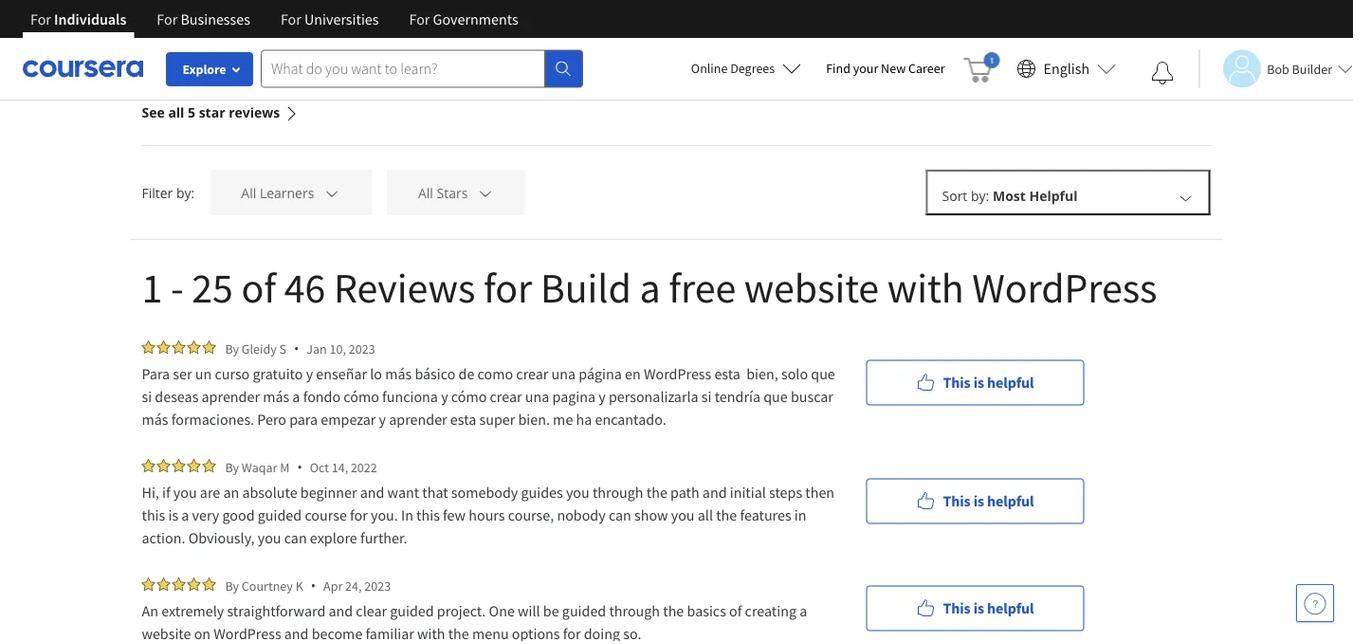 Task type: describe. For each thing, give the bounding box(es) containing it.
steps
[[769, 483, 802, 502]]

on
[[194, 624, 211, 641]]

pero
[[257, 410, 286, 429]]

somebody
[[451, 483, 518, 502]]

para
[[142, 364, 170, 383]]

online degrees
[[691, 60, 775, 77]]

helpful
[[1029, 187, 1078, 205]]

pagina
[[552, 387, 596, 406]]

1 vertical spatial esta
[[450, 410, 476, 429]]

explore button
[[166, 52, 253, 86]]

the left basics
[[663, 601, 684, 620]]

14,
[[332, 459, 348, 476]]

build
[[541, 261, 631, 313]]

for for businesses
[[157, 9, 178, 28]]

2 vertical spatial más
[[142, 410, 168, 429]]

the down project.
[[448, 624, 469, 641]]

2 cómo from the left
[[451, 387, 487, 406]]

1 vertical spatial crear
[[490, 387, 522, 406]]

options
[[512, 624, 560, 641]]

by courtney k • apr 24, 2023
[[225, 577, 391, 595]]

are
[[200, 483, 220, 502]]

0 vertical spatial que
[[811, 364, 835, 383]]

universities
[[304, 9, 379, 28]]

super
[[479, 410, 515, 429]]

gratuito
[[253, 364, 303, 383]]

chevron down image for stars
[[477, 184, 494, 201]]

you.
[[371, 505, 398, 524]]

y right empezar
[[379, 410, 386, 429]]

2022
[[351, 459, 377, 476]]

few
[[443, 505, 466, 524]]

1 cómo from the left
[[344, 387, 379, 406]]

helpful for para ser un curso gratuito y enseñar lo más básico de como crear una página en wordpress esta  bien, solo que si deseas aprender más a fondo cómo funciona y cómo crear una pagina y personalizarla si tendría que buscar más formaciones. pero para empezar y aprender esta super bien. me ha encantado.
[[987, 373, 1034, 392]]

the up show on the bottom left
[[647, 483, 667, 502]]

guides
[[521, 483, 563, 502]]

ha
[[576, 410, 592, 429]]

a inside an extremely straightforward and clear guided project. one will be guided through the basics of creating a website on wordpress and become familiar with the menu options for doing so.
[[800, 601, 807, 620]]

you down the path
[[671, 505, 695, 524]]

free
[[669, 261, 736, 313]]

apr
[[323, 577, 343, 594]]

businesses
[[181, 9, 250, 28]]

for for individuals
[[30, 9, 51, 28]]

this is helpful button for hi, if you are an absolute beginner and want that somebody guides you through the path and initial steps then this is a very good guided course for you. in this few hours course, nobody can show you all the features in action. obviously, you can explore further.
[[866, 478, 1084, 524]]

course,
[[508, 505, 554, 524]]

english button
[[1010, 38, 1124, 100]]

doing
[[584, 624, 620, 641]]

this for para ser un curso gratuito y enseñar lo más básico de como crear una página en wordpress esta  bien, solo que si deseas aprender más a fondo cómo funciona y cómo crear una pagina y personalizarla si tendría que buscar más formaciones. pero para empezar y aprender esta super bien. me ha encantado.
[[943, 373, 971, 392]]

all learners
[[241, 184, 314, 202]]

0 horizontal spatial aprender
[[202, 387, 260, 406]]

all for all stars
[[418, 184, 433, 202]]

see all 5 star reviews button
[[142, 80, 299, 145]]

y down "básico"
[[441, 387, 448, 406]]

como
[[478, 364, 513, 383]]

0 vertical spatial with
[[887, 261, 964, 313]]

by: for filter
[[176, 184, 195, 202]]

formaciones.
[[171, 410, 254, 429]]

become
[[312, 624, 363, 641]]

by for un
[[225, 340, 239, 357]]

for businesses
[[157, 9, 250, 28]]

1
[[142, 261, 162, 313]]

by for you
[[225, 459, 239, 476]]

clear
[[356, 601, 387, 620]]

solo
[[781, 364, 808, 383]]

• for gratuito
[[294, 340, 299, 358]]

learners
[[260, 184, 314, 202]]

1 vertical spatial aprender
[[389, 410, 447, 429]]

personalizarla
[[609, 387, 699, 406]]

46
[[284, 261, 326, 313]]

básico
[[415, 364, 456, 383]]

all for all learners
[[241, 184, 256, 202]]

good
[[222, 505, 255, 524]]

para
[[289, 410, 318, 429]]

most
[[993, 187, 1026, 205]]

de
[[459, 364, 475, 383]]

fondo
[[303, 387, 341, 406]]

buscar
[[791, 387, 834, 406]]

tendría
[[715, 387, 761, 406]]

coursera image
[[23, 53, 143, 84]]

5
[[188, 103, 195, 121]]

2 si from the left
[[702, 387, 712, 406]]

wordpress inside para ser un curso gratuito y enseñar lo más básico de como crear una página en wordpress esta  bien, solo que si deseas aprender más a fondo cómo funciona y cómo crear una pagina y personalizarla si tendría que buscar más formaciones. pero para empezar y aprender esta super bien. me ha encantado.
[[644, 364, 712, 383]]

and up the become
[[329, 601, 353, 620]]

explore
[[183, 61, 226, 78]]

y down página
[[599, 387, 606, 406]]

-
[[171, 261, 184, 313]]

an
[[142, 601, 158, 620]]

empezar
[[321, 410, 376, 429]]

you up "nobody"
[[566, 483, 590, 502]]

stars
[[437, 184, 468, 202]]

with inside an extremely straightforward and clear guided project. one will be guided through the basics of creating a website on wordpress and become familiar with the menu options for doing so.
[[417, 624, 445, 641]]

star
[[199, 103, 225, 121]]

encantado.
[[595, 410, 666, 429]]

banner navigation
[[15, 0, 534, 38]]

guided inside the hi, if you are an absolute beginner and want that somebody guides you through the path and initial steps then this is a very good guided course for you. in this few hours course, nobody can show you all the features in action. obviously, you can explore further.
[[258, 505, 302, 524]]

if
[[162, 483, 170, 502]]

an
[[223, 483, 239, 502]]

1 this from the left
[[142, 505, 165, 524]]

through inside the hi, if you are an absolute beginner and want that somebody guides you through the path and initial steps then this is a very good guided course for you. in this few hours course, nobody can show you all the features in action. obviously, you can explore further.
[[593, 483, 644, 502]]

all inside the hi, if you are an absolute beginner and want that somebody guides you through the path and initial steps then this is a very good guided course for you. in this few hours course, nobody can show you all the features in action. obviously, you can explore further.
[[698, 505, 713, 524]]

see
[[142, 103, 165, 121]]

m
[[280, 459, 290, 476]]

for for project.
[[563, 624, 581, 641]]

all inside button
[[168, 103, 184, 121]]

2023 for guided
[[364, 577, 391, 594]]

features
[[740, 505, 792, 524]]

1 vertical spatial can
[[284, 528, 307, 547]]

helpful for hi, if you are an absolute beginner and want that somebody guides you through the path and initial steps then this is a very good guided course for you. in this few hours course, nobody can show you all the features in action. obviously, you can explore further.
[[987, 492, 1034, 511]]

for for beginner
[[350, 505, 368, 524]]

this is helpful button for an extremely straightforward and clear guided project. one will be guided through the basics of creating a website on wordpress and become familiar with the menu options for doing so.
[[866, 586, 1084, 631]]

1 horizontal spatial guided
[[390, 601, 434, 620]]

this is helpful for para ser un curso gratuito y enseñar lo más básico de como crear una página en wordpress esta  bien, solo que si deseas aprender más a fondo cómo funciona y cómo crear una pagina y personalizarla si tendría que buscar más formaciones. pero para empezar y aprender esta super bien. me ha encantado.
[[943, 373, 1034, 392]]

deseas
[[155, 387, 199, 406]]

this is helpful button for para ser un curso gratuito y enseñar lo más básico de como crear una página en wordpress esta  bien, solo que si deseas aprender más a fondo cómo funciona y cómo crear una pagina y personalizarla si tendría que buscar más formaciones. pero para empezar y aprender esta super bien. me ha encantado.
[[866, 360, 1084, 405]]

show
[[635, 505, 668, 524]]

see all 5 star reviews
[[142, 103, 280, 121]]

funciona
[[382, 387, 438, 406]]

this for hi, if you are an absolute beginner and want that somebody guides you through the path and initial steps then this is a very good guided course for you. in this few hours course, nobody can show you all the features in action. obviously, you can explore further.
[[943, 492, 971, 511]]

hi,
[[142, 483, 159, 502]]

be
[[543, 601, 559, 620]]

sort
[[942, 187, 968, 205]]

para ser un curso gratuito y enseñar lo más básico de como crear una página en wordpress esta  bien, solo que si deseas aprender más a fondo cómo funciona y cómo crear una pagina y personalizarla si tendría que buscar más formaciones. pero para empezar y aprender esta super bien. me ha encantado.
[[142, 364, 838, 429]]

hours
[[469, 505, 505, 524]]

2 horizontal spatial chevron down image
[[1177, 189, 1195, 206]]

a inside the hi, if you are an absolute beginner and want that somebody guides you through the path and initial steps then this is a very good guided course for you. in this few hours course, nobody can show you all the features in action. obviously, you can explore further.
[[181, 505, 189, 524]]

1 helpful? button from the left
[[165, 11, 307, 57]]

your
[[853, 60, 878, 77]]

0 horizontal spatial que
[[764, 387, 788, 406]]

2 horizontal spatial wordpress
[[972, 261, 1157, 313]]



Task type: locate. For each thing, give the bounding box(es) containing it.
wordpress down straightforward
[[214, 624, 281, 641]]

a left 'free'
[[640, 261, 661, 313]]

esta left super
[[450, 410, 476, 429]]

then
[[805, 483, 835, 502]]

0 horizontal spatial chevron down image
[[323, 184, 340, 201]]

this is helpful for an extremely straightforward and clear guided project. one will be guided through the basics of creating a website on wordpress and become familiar with the menu options for doing so.
[[943, 599, 1034, 618]]

1 horizontal spatial of
[[729, 601, 742, 620]]

by
[[225, 340, 239, 357], [225, 459, 239, 476], [225, 577, 239, 594]]

0 vertical spatial 2023
[[349, 340, 375, 357]]

gleidy
[[242, 340, 277, 357]]

2 helpful from the top
[[987, 492, 1034, 511]]

want
[[387, 483, 419, 502]]

1 horizontal spatial más
[[263, 387, 289, 406]]

degrees
[[730, 60, 775, 77]]

path
[[671, 483, 700, 502]]

all left learners
[[241, 184, 256, 202]]

1 vertical spatial by
[[225, 459, 239, 476]]

2023 right 24,
[[364, 577, 391, 594]]

2 vertical spatial this is helpful
[[943, 599, 1034, 618]]

for inside an extremely straightforward and clear guided project. one will be guided through the basics of creating a website on wordpress and become familiar with the menu options for doing so.
[[563, 624, 581, 641]]

and
[[360, 483, 384, 502], [703, 483, 727, 502], [329, 601, 353, 620], [284, 624, 309, 641]]

2 vertical spatial for
[[563, 624, 581, 641]]

1 horizontal spatial by:
[[971, 187, 989, 205]]

by: right 'sort'
[[971, 187, 989, 205]]

by inside by waqar m • oct 14, 2022
[[225, 459, 239, 476]]

0 horizontal spatial más
[[142, 410, 168, 429]]

aprender
[[202, 387, 260, 406], [389, 410, 447, 429]]

3 helpful from the top
[[987, 599, 1034, 618]]

wordpress
[[972, 261, 1157, 313], [644, 364, 712, 383], [214, 624, 281, 641]]

help center image
[[1304, 592, 1327, 615]]

2 helpful? from the left
[[768, 25, 823, 44]]

1 horizontal spatial all
[[418, 184, 433, 202]]

esta
[[715, 364, 741, 383], [450, 410, 476, 429]]

through inside an extremely straightforward and clear guided project. one will be guided through the basics of creating a website on wordpress and become familiar with the menu options for doing so.
[[609, 601, 660, 620]]

1 horizontal spatial for
[[484, 261, 532, 313]]

show notifications image
[[1152, 62, 1174, 84]]

helpful? up degrees
[[768, 25, 823, 44]]

for left the build
[[484, 261, 532, 313]]

can down the "course"
[[284, 528, 307, 547]]

for up what do you want to learn? text field
[[409, 9, 430, 28]]

1 si from the left
[[142, 387, 152, 406]]

1 vertical spatial this is helpful
[[943, 492, 1034, 511]]

by waqar m • oct 14, 2022
[[225, 458, 377, 476]]

1 this is helpful button from the top
[[866, 360, 1084, 405]]

this for an extremely straightforward and clear guided project. one will be guided through the basics of creating a website on wordpress and become familiar with the menu options for doing so.
[[943, 599, 971, 618]]

1 vertical spatial 2023
[[364, 577, 391, 594]]

1 horizontal spatial esta
[[715, 364, 741, 383]]

chevron down image
[[323, 184, 340, 201], [477, 184, 494, 201], [1177, 189, 1195, 206]]

filled star image
[[187, 340, 201, 354], [142, 459, 155, 472], [187, 459, 201, 472], [157, 578, 170, 591], [172, 578, 185, 591], [202, 578, 216, 591]]

una up bien. in the left bottom of the page
[[525, 387, 549, 406]]

nobody
[[557, 505, 606, 524]]

and up you.
[[360, 483, 384, 502]]

by: right filter
[[176, 184, 195, 202]]

guided up familiar
[[390, 601, 434, 620]]

1 for from the left
[[30, 9, 51, 28]]

2 this from the left
[[416, 505, 440, 524]]

1 horizontal spatial aprender
[[389, 410, 447, 429]]

1 horizontal spatial helpful?
[[768, 25, 823, 44]]

creating
[[745, 601, 797, 620]]

0 vertical spatial helpful
[[987, 373, 1034, 392]]

all inside 'button'
[[241, 184, 256, 202]]

you down absolute
[[258, 528, 281, 547]]

this
[[943, 373, 971, 392], [943, 492, 971, 511], [943, 599, 971, 618]]

1 vertical spatial más
[[263, 387, 289, 406]]

guided up doing
[[562, 601, 606, 620]]

cómo
[[344, 387, 379, 406], [451, 387, 487, 406]]

wordpress up 'personalizarla'
[[644, 364, 712, 383]]

0 horizontal spatial can
[[284, 528, 307, 547]]

2 this is helpful button from the top
[[866, 478, 1084, 524]]

a right creating
[[800, 601, 807, 620]]

me
[[553, 410, 573, 429]]

for for universities
[[281, 9, 301, 28]]

this is helpful button
[[866, 360, 1084, 405], [866, 478, 1084, 524], [866, 586, 1084, 631]]

the down initial on the bottom right of page
[[716, 505, 737, 524]]

bob builder
[[1267, 60, 1332, 77]]

explore
[[310, 528, 357, 547]]

una
[[552, 364, 576, 383], [525, 387, 549, 406]]

all stars button
[[387, 170, 525, 215]]

for inside the hi, if you are an absolute beginner and want that somebody guides you through the path and initial steps then this is a very good guided course for you. in this few hours course, nobody can show you all the features in action. obviously, you can explore further.
[[350, 505, 368, 524]]

all inside button
[[418, 184, 433, 202]]

0 vertical spatial aprender
[[202, 387, 260, 406]]

new
[[881, 60, 906, 77]]

2 vertical spatial wordpress
[[214, 624, 281, 641]]

0 horizontal spatial esta
[[450, 410, 476, 429]]

for left you.
[[350, 505, 368, 524]]

career
[[909, 60, 945, 77]]

2 this from the top
[[943, 492, 971, 511]]

0 horizontal spatial website
[[142, 624, 191, 641]]

1 horizontal spatial que
[[811, 364, 835, 383]]

1 horizontal spatial with
[[887, 261, 964, 313]]

1 this from the top
[[943, 373, 971, 392]]

helpful? button
[[165, 11, 307, 57], [711, 11, 854, 57]]

helpful? for 2nd 'helpful?' button from the left
[[768, 25, 823, 44]]

un
[[195, 364, 212, 383]]

builder
[[1292, 60, 1332, 77]]

una up pagina
[[552, 364, 576, 383]]

for governments
[[409, 9, 518, 28]]

más right lo
[[385, 364, 412, 383]]

chevron down image for learners
[[323, 184, 340, 201]]

25
[[192, 261, 233, 313]]

one
[[489, 601, 515, 620]]

1 horizontal spatial wordpress
[[644, 364, 712, 383]]

0 vertical spatial website
[[744, 261, 879, 313]]

1 vertical spatial of
[[729, 601, 742, 620]]

3 this is helpful from the top
[[943, 599, 1034, 618]]

1 horizontal spatial can
[[609, 505, 631, 524]]

hi, if you are an absolute beginner and want that somebody guides you through the path and initial steps then this is a very good guided course for you. in this few hours course, nobody can show you all the features in action. obviously, you can explore further.
[[142, 483, 838, 547]]

find your new career link
[[817, 57, 955, 81]]

2023 right "10,"
[[349, 340, 375, 357]]

1 vertical spatial wordpress
[[644, 364, 712, 383]]

cómo down de at left
[[451, 387, 487, 406]]

by up curso at the bottom of page
[[225, 340, 239, 357]]

si down para
[[142, 387, 152, 406]]

jan
[[307, 340, 327, 357]]

2 horizontal spatial más
[[385, 364, 412, 383]]

wordpress inside an extremely straightforward and clear guided project. one will be guided through the basics of creating a website on wordpress and become familiar with the menu options for doing so.
[[214, 624, 281, 641]]

1 horizontal spatial chevron down image
[[477, 184, 494, 201]]

is for hi, if you are an absolute beginner and want that somebody guides you through the path and initial steps then this is a very good guided course for you. in this few hours course, nobody can show you all the features in action. obviously, you can explore further.
[[974, 492, 984, 511]]

0 vertical spatial this is helpful
[[943, 373, 1034, 392]]

beginner
[[300, 483, 357, 502]]

chevron down image inside all stars button
[[477, 184, 494, 201]]

menu
[[472, 624, 509, 641]]

2023 for y
[[349, 340, 375, 357]]

enseñar
[[316, 364, 367, 383]]

by left courtney
[[225, 577, 239, 594]]

crear right the 'como'
[[516, 364, 549, 383]]

esta up tendría at the bottom right of page
[[715, 364, 741, 383]]

project.
[[437, 601, 486, 620]]

straightforward
[[227, 601, 326, 620]]

1 vertical spatial this
[[943, 492, 971, 511]]

0 horizontal spatial all
[[168, 103, 184, 121]]

shopping cart: 1 item image
[[964, 52, 1000, 83]]

0 horizontal spatial wordpress
[[214, 624, 281, 641]]

1 vertical spatial una
[[525, 387, 549, 406]]

0 vertical spatial esta
[[715, 364, 741, 383]]

0 horizontal spatial for
[[350, 505, 368, 524]]

is inside the hi, if you are an absolute beginner and want that somebody guides you through the path and initial steps then this is a very good guided course for you. in this few hours course, nobody can show you all the features in action. obviously, you can explore further.
[[168, 505, 178, 524]]

and down straightforward
[[284, 624, 309, 641]]

1 horizontal spatial all
[[698, 505, 713, 524]]

a up para
[[292, 387, 300, 406]]

basics
[[687, 601, 726, 620]]

governments
[[433, 9, 518, 28]]

of right basics
[[729, 601, 742, 620]]

s
[[279, 340, 286, 357]]

a left very
[[181, 505, 189, 524]]

find
[[826, 60, 851, 77]]

online degrees button
[[676, 47, 817, 89]]

0 vertical spatial this is helpful button
[[866, 360, 1084, 405]]

0 vertical spatial •
[[294, 340, 299, 358]]

for left universities
[[281, 9, 301, 28]]

0 horizontal spatial with
[[417, 624, 445, 641]]

0 horizontal spatial all
[[241, 184, 256, 202]]

0 vertical spatial of
[[241, 261, 276, 313]]

you
[[173, 483, 197, 502], [566, 483, 590, 502], [671, 505, 695, 524], [258, 528, 281, 547]]

24,
[[345, 577, 362, 594]]

2 vertical spatial by
[[225, 577, 239, 594]]

is for para ser un curso gratuito y enseñar lo más básico de como crear una página en wordpress esta  bien, solo que si deseas aprender más a fondo cómo funciona y cómo crear una pagina y personalizarla si tendría que buscar más formaciones. pero para empezar y aprender esta super bien. me ha encantado.
[[974, 373, 984, 392]]

by for straightforward
[[225, 577, 239, 594]]

1 helpful? from the left
[[221, 25, 277, 44]]

3 by from the top
[[225, 577, 239, 594]]

0 vertical spatial through
[[593, 483, 644, 502]]

2 helpful? button from the left
[[711, 11, 854, 57]]

through up so.
[[609, 601, 660, 620]]

course
[[305, 505, 347, 524]]

2 vertical spatial this is helpful button
[[866, 586, 1084, 631]]

si left tendría at the bottom right of page
[[702, 387, 712, 406]]

this
[[142, 505, 165, 524], [416, 505, 440, 524]]

2 vertical spatial helpful
[[987, 599, 1034, 618]]

2 horizontal spatial guided
[[562, 601, 606, 620]]

4 for from the left
[[409, 9, 430, 28]]

through up show on the bottom left
[[593, 483, 644, 502]]

aprender down funciona
[[389, 410, 447, 429]]

0 horizontal spatial helpful?
[[221, 25, 277, 44]]

1 horizontal spatial website
[[744, 261, 879, 313]]

wordpress down helpful
[[972, 261, 1157, 313]]

1 by from the top
[[225, 340, 239, 357]]

1 horizontal spatial helpful? button
[[711, 11, 854, 57]]

0 horizontal spatial this
[[142, 505, 165, 524]]

filter
[[142, 184, 173, 202]]

website up solo
[[744, 261, 879, 313]]

1 vertical spatial through
[[609, 601, 660, 620]]

2023 inside by gleidy s • jan 10, 2023
[[349, 340, 375, 357]]

3 for from the left
[[281, 9, 301, 28]]

3 this is helpful button from the top
[[866, 586, 1084, 631]]

waqar
[[242, 459, 277, 476]]

all left 5
[[168, 103, 184, 121]]

1 horizontal spatial si
[[702, 387, 712, 406]]

0 vertical spatial for
[[484, 261, 532, 313]]

1 vertical spatial que
[[764, 387, 788, 406]]

que up buscar
[[811, 364, 835, 383]]

will
[[518, 601, 540, 620]]

0 vertical spatial wordpress
[[972, 261, 1157, 313]]

más down deseas
[[142, 410, 168, 429]]

website down an
[[142, 624, 191, 641]]

by inside by gleidy s • jan 10, 2023
[[225, 340, 239, 357]]

• right m
[[297, 458, 302, 476]]

online
[[691, 60, 728, 77]]

2 horizontal spatial for
[[563, 624, 581, 641]]

lo
[[370, 364, 382, 383]]

can left show on the bottom left
[[609, 505, 631, 524]]

0 vertical spatial all
[[168, 103, 184, 121]]

oct
[[310, 459, 329, 476]]

this right in
[[416, 505, 440, 524]]

helpful? for second 'helpful?' button from right
[[221, 25, 277, 44]]

2 all from the left
[[418, 184, 433, 202]]

0 vertical spatial más
[[385, 364, 412, 383]]

1 vertical spatial for
[[350, 505, 368, 524]]

más down gratuito
[[263, 387, 289, 406]]

for for governments
[[409, 9, 430, 28]]

1 vertical spatial with
[[417, 624, 445, 641]]

helpful? up explore popup button
[[221, 25, 277, 44]]

by inside the 'by courtney k • apr 24, 2023'
[[225, 577, 239, 594]]

find your new career
[[826, 60, 945, 77]]

0 horizontal spatial guided
[[258, 505, 302, 524]]

absolute
[[242, 483, 297, 502]]

0 horizontal spatial helpful? button
[[165, 11, 307, 57]]

helpful? button up explore
[[165, 11, 307, 57]]

this is helpful for hi, if you are an absolute beginner and want that somebody guides you through the path and initial steps then this is a very good guided course for you. in this few hours course, nobody can show you all the features in action. obviously, you can explore further.
[[943, 492, 1034, 511]]

2 for from the left
[[157, 9, 178, 28]]

for left the "individuals"
[[30, 9, 51, 28]]

reviews
[[334, 261, 475, 313]]

0 horizontal spatial of
[[241, 261, 276, 313]]

3 this from the top
[[943, 599, 971, 618]]

en
[[625, 364, 641, 383]]

y up fondo
[[306, 364, 313, 383]]

filled star image
[[142, 340, 155, 354], [157, 340, 170, 354], [172, 340, 185, 354], [202, 340, 216, 354], [157, 459, 170, 472], [172, 459, 185, 472], [202, 459, 216, 472], [142, 578, 155, 591], [187, 578, 201, 591]]

helpful
[[987, 373, 1034, 392], [987, 492, 1034, 511], [987, 599, 1034, 618]]

2023 inside the 'by courtney k • apr 24, 2023'
[[364, 577, 391, 594]]

guided down absolute
[[258, 505, 302, 524]]

filter by:
[[142, 184, 195, 202]]

0 vertical spatial can
[[609, 505, 631, 524]]

bien,
[[747, 364, 778, 383]]

1 horizontal spatial cómo
[[451, 387, 487, 406]]

cómo up empezar
[[344, 387, 379, 406]]

crear up super
[[490, 387, 522, 406]]

1 horizontal spatial una
[[552, 364, 576, 383]]

for left doing
[[563, 624, 581, 641]]

english
[[1044, 59, 1090, 78]]

1 vertical spatial helpful
[[987, 492, 1034, 511]]

0 vertical spatial this
[[943, 373, 971, 392]]

all left stars
[[418, 184, 433, 202]]

of
[[241, 261, 276, 313], [729, 601, 742, 620]]

• right s
[[294, 340, 299, 358]]

2 vertical spatial this
[[943, 599, 971, 618]]

0 vertical spatial by
[[225, 340, 239, 357]]

is for an extremely straightforward and clear guided project. one will be guided through the basics of creating a website on wordpress and become familiar with the menu options for doing so.
[[974, 599, 984, 618]]

1 helpful from the top
[[987, 373, 1034, 392]]

extremely
[[161, 601, 224, 620]]

• right k
[[311, 577, 316, 595]]

None search field
[[261, 50, 583, 88]]

1 this is helpful from the top
[[943, 373, 1034, 392]]

aprender down curso at the bottom of page
[[202, 387, 260, 406]]

website inside an extremely straightforward and clear guided project. one will be guided through the basics of creating a website on wordpress and become familiar with the menu options for doing so.
[[142, 624, 191, 641]]

0 horizontal spatial si
[[142, 387, 152, 406]]

by: for sort
[[971, 187, 989, 205]]

2 this is helpful from the top
[[943, 492, 1034, 511]]

in
[[795, 505, 807, 524]]

very
[[192, 505, 219, 524]]

• for clear
[[311, 577, 316, 595]]

all stars
[[418, 184, 468, 202]]

1 horizontal spatial this
[[416, 505, 440, 524]]

all learners button
[[210, 170, 372, 215]]

2 vertical spatial •
[[311, 577, 316, 595]]

action.
[[142, 528, 185, 547]]

1 vertical spatial all
[[698, 505, 713, 524]]

1 all from the left
[[241, 184, 256, 202]]

0 horizontal spatial cómo
[[344, 387, 379, 406]]

all
[[241, 184, 256, 202], [418, 184, 433, 202]]

chevron down image inside all learners 'button'
[[323, 184, 340, 201]]

ser
[[173, 364, 192, 383]]

bob builder button
[[1199, 50, 1353, 88]]

helpful for an extremely straightforward and clear guided project. one will be guided through the basics of creating a website on wordpress and become familiar with the menu options for doing so.
[[987, 599, 1034, 618]]

que down bien,
[[764, 387, 788, 406]]

this down hi,
[[142, 505, 165, 524]]

familiar
[[366, 624, 414, 641]]

2 by from the top
[[225, 459, 239, 476]]

for left businesses
[[157, 9, 178, 28]]

a inside para ser un curso gratuito y enseñar lo más básico de como crear una página en wordpress esta  bien, solo que si deseas aprender más a fondo cómo funciona y cómo crear una pagina y personalizarla si tendría que buscar más formaciones. pero para empezar y aprender esta super bien. me ha encantado.
[[292, 387, 300, 406]]

you right "if"
[[173, 483, 197, 502]]

so.
[[623, 624, 641, 641]]

by up an
[[225, 459, 239, 476]]

0 vertical spatial crear
[[516, 364, 549, 383]]

all down the path
[[698, 505, 713, 524]]

What do you want to learn? text field
[[261, 50, 545, 88]]

curso
[[215, 364, 250, 383]]

1 vertical spatial this is helpful button
[[866, 478, 1084, 524]]

of right 25
[[241, 261, 276, 313]]

sort by: most helpful
[[942, 187, 1078, 205]]

bien.
[[518, 410, 550, 429]]

1 vertical spatial •
[[297, 458, 302, 476]]

0 horizontal spatial by:
[[176, 184, 195, 202]]

• for an
[[297, 458, 302, 476]]

of inside an extremely straightforward and clear guided project. one will be guided through the basics of creating a website on wordpress and become familiar with the menu options for doing so.
[[729, 601, 742, 620]]

helpful? button up degrees
[[711, 11, 854, 57]]

1 vertical spatial website
[[142, 624, 191, 641]]

and right the path
[[703, 483, 727, 502]]

0 vertical spatial una
[[552, 364, 576, 383]]

is
[[974, 373, 984, 392], [974, 492, 984, 511], [168, 505, 178, 524], [974, 599, 984, 618]]

0 horizontal spatial una
[[525, 387, 549, 406]]

bob
[[1267, 60, 1290, 77]]



Task type: vqa. For each thing, say whether or not it's contained in the screenshot.
for corresponding to project.
yes



